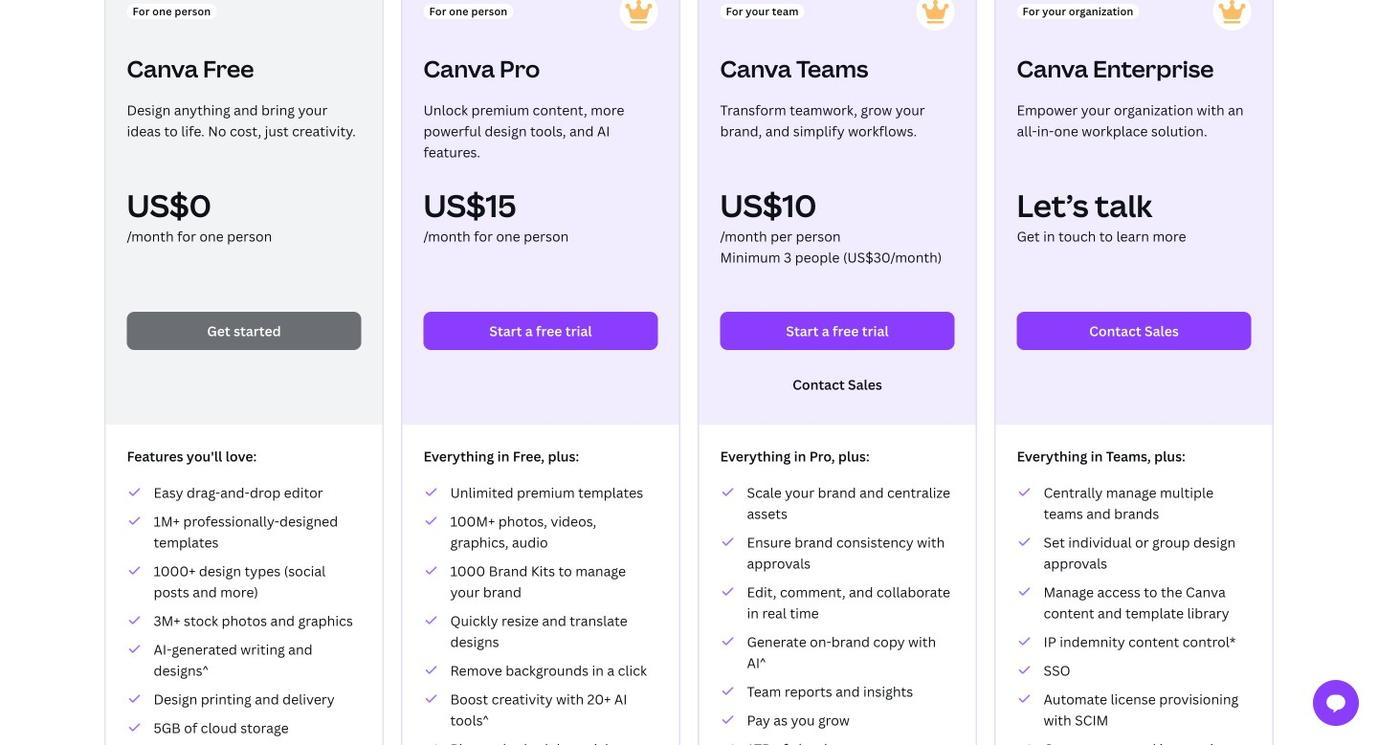 Task type: locate. For each thing, give the bounding box(es) containing it.
paid plan image
[[620, 0, 658, 31], [917, 0, 955, 31], [1213, 0, 1252, 31]]

1 paid plan image from the left
[[620, 0, 658, 31]]

2 paid plan image from the left
[[917, 0, 955, 31]]

2 horizontal spatial paid plan image
[[1213, 0, 1252, 31]]

3 paid plan image from the left
[[1213, 0, 1252, 31]]

1 horizontal spatial paid plan image
[[917, 0, 955, 31]]

0 horizontal spatial paid plan image
[[620, 0, 658, 31]]



Task type: describe. For each thing, give the bounding box(es) containing it.
open chat image
[[1325, 692, 1348, 715]]



Task type: vqa. For each thing, say whether or not it's contained in the screenshot.
View
no



